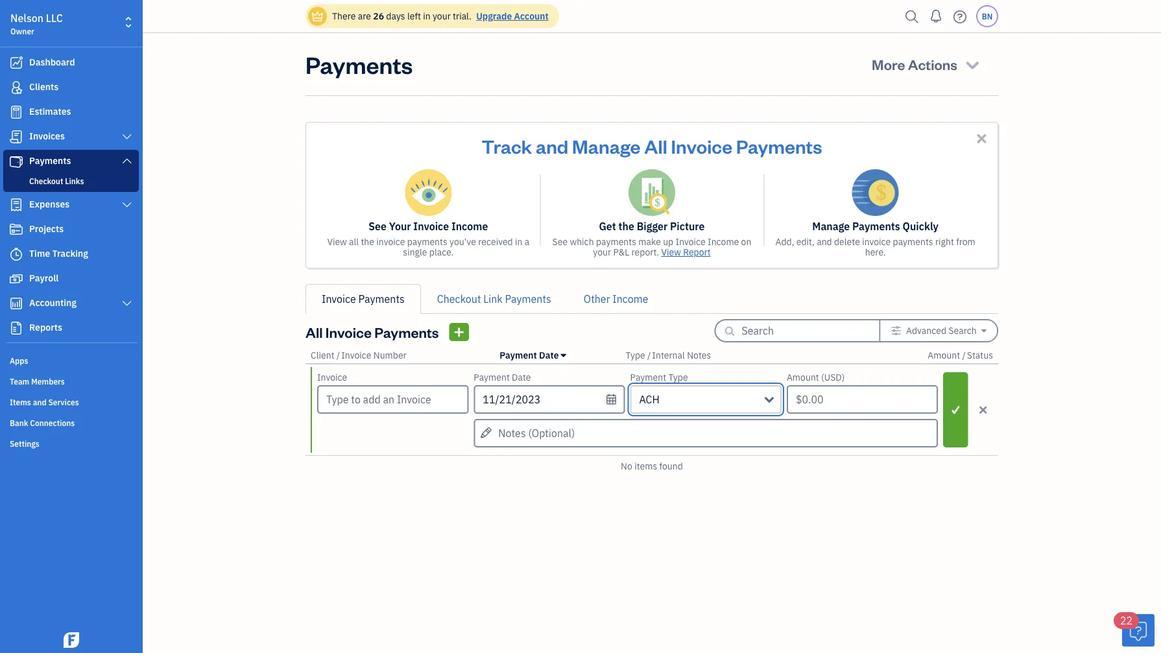 Task type: describe. For each thing, give the bounding box(es) containing it.
bank connections link
[[3, 413, 139, 432]]

payments for income
[[407, 236, 448, 248]]

items
[[635, 460, 657, 472]]

expense image
[[8, 199, 24, 212]]

Amount (USD) text field
[[787, 385, 938, 414]]

income inside see your invoice income view all the invoice payments you've received in a single place.
[[452, 220, 488, 233]]

search
[[949, 325, 977, 337]]

accounting link
[[3, 292, 139, 315]]

payments inside see which payments make up invoice income on your p&l report.
[[596, 236, 636, 248]]

client
[[311, 349, 334, 361]]

track
[[482, 134, 532, 158]]

amount for amount / status
[[928, 349, 960, 361]]

client image
[[8, 81, 24, 94]]

track and manage all invoice payments
[[482, 134, 822, 158]]

there
[[332, 10, 356, 22]]

income inside 'link'
[[613, 292, 648, 306]]

payment type
[[630, 371, 688, 383]]

freshbooks image
[[61, 633, 82, 648]]

checkout link payments
[[437, 292, 551, 306]]

single
[[403, 246, 427, 258]]

links
[[65, 176, 84, 186]]

team members
[[10, 376, 65, 387]]

notifications image
[[926, 3, 947, 29]]

0 vertical spatial manage
[[572, 134, 641, 158]]

1 vertical spatial all
[[306, 323, 323, 341]]

add,
[[776, 236, 794, 248]]

amount (usd)
[[787, 371, 845, 383]]

team members link
[[3, 371, 139, 391]]

payments inside main element
[[29, 155, 71, 167]]

amount button
[[928, 349, 960, 361]]

invoice payments link
[[306, 284, 421, 314]]

checkout for checkout link payments
[[437, 292, 481, 306]]

invoice payments
[[322, 292, 405, 306]]

internal
[[652, 349, 685, 361]]

get
[[599, 220, 616, 233]]

manage payments quickly add, edit, and delete invoice payments right from here.
[[776, 220, 976, 258]]

estimate image
[[8, 106, 24, 119]]

0 horizontal spatial in
[[423, 10, 431, 22]]

timer image
[[8, 248, 24, 261]]

1 horizontal spatial date
[[539, 349, 559, 361]]

bank connections
[[10, 418, 75, 428]]

income inside see which payments make up invoice income on your p&l report.
[[708, 236, 739, 248]]

found
[[660, 460, 683, 472]]

days
[[386, 10, 405, 22]]

trial.
[[453, 10, 472, 22]]

time tracking
[[29, 248, 88, 260]]

services
[[48, 397, 79, 407]]

payments link
[[3, 150, 139, 173]]

clients
[[29, 81, 59, 93]]

other
[[584, 292, 610, 306]]

caretdown image
[[982, 326, 987, 336]]

cancel image
[[972, 402, 995, 418]]

time tracking link
[[3, 243, 139, 266]]

which
[[570, 236, 594, 248]]

received
[[478, 236, 513, 248]]

checkout links link
[[6, 173, 136, 189]]

1 horizontal spatial view
[[661, 246, 681, 258]]

dashboard
[[29, 56, 75, 68]]

22 button
[[1114, 612, 1155, 647]]

invoice inside see your invoice income view all the invoice payments you've received in a single place.
[[414, 220, 449, 233]]

advanced search
[[906, 325, 977, 337]]

a
[[525, 236, 530, 248]]

22
[[1120, 614, 1133, 628]]

actions
[[908, 55, 958, 73]]

settings link
[[3, 433, 139, 453]]

tracking
[[52, 248, 88, 260]]

ach
[[639, 393, 660, 406]]

Payment date in MM/DD/YYYY format text field
[[474, 385, 625, 414]]

upgrade
[[476, 10, 512, 22]]

all
[[349, 236, 359, 248]]

project image
[[8, 223, 24, 236]]

invoice image
[[8, 130, 24, 143]]

chevron large down image for invoices
[[121, 132, 133, 142]]

money image
[[8, 272, 24, 285]]

more actions
[[872, 55, 958, 73]]

the inside see your invoice income view all the invoice payments you've received in a single place.
[[361, 236, 374, 248]]

estimates link
[[3, 101, 139, 124]]

no
[[621, 460, 632, 472]]

payment up ach
[[630, 371, 666, 383]]

left
[[407, 10, 421, 22]]

right
[[936, 236, 954, 248]]

projects
[[29, 223, 64, 235]]

number
[[374, 349, 407, 361]]

see for your
[[369, 220, 387, 233]]

and inside manage payments quickly add, edit, and delete invoice payments right from here.
[[817, 236, 832, 248]]

here.
[[865, 246, 886, 258]]

payroll link
[[3, 267, 139, 291]]

reports link
[[3, 317, 139, 340]]

0 vertical spatial all
[[644, 134, 667, 158]]

report image
[[8, 322, 24, 335]]

time
[[29, 248, 50, 260]]

your inside see which payments make up invoice income on your p&l report.
[[593, 246, 611, 258]]

close image
[[974, 131, 989, 146]]

checkout for checkout links
[[29, 176, 63, 186]]

notes
[[687, 349, 711, 361]]

/ for status
[[962, 349, 966, 361]]

invoice for payments
[[862, 236, 891, 248]]

add a new payment image
[[453, 324, 465, 340]]

payment date button
[[500, 349, 566, 361]]

make
[[639, 236, 661, 248]]

up
[[663, 236, 674, 248]]

bn button
[[976, 5, 998, 27]]

main element
[[0, 0, 175, 653]]

account
[[514, 10, 549, 22]]



Task type: vqa. For each thing, say whether or not it's contained in the screenshot.
the a inside the dropdown button
no



Task type: locate. For each thing, give the bounding box(es) containing it.
chart image
[[8, 297, 24, 310]]

in right "left"
[[423, 10, 431, 22]]

1 horizontal spatial your
[[593, 246, 611, 258]]

1 horizontal spatial invoice
[[862, 236, 891, 248]]

0 vertical spatial and
[[536, 134, 569, 158]]

go to help image
[[950, 7, 971, 26]]

payment
[[500, 349, 537, 361], [474, 371, 510, 383], [630, 371, 666, 383]]

edit,
[[797, 236, 815, 248]]

your
[[433, 10, 451, 22], [593, 246, 611, 258]]

and
[[536, 134, 569, 158], [817, 236, 832, 248], [33, 397, 46, 407]]

dashboard link
[[3, 51, 139, 75]]

caretdown image
[[561, 350, 566, 361]]

0 horizontal spatial invoice
[[376, 236, 405, 248]]

0 horizontal spatial type
[[626, 349, 645, 361]]

1 horizontal spatial amount
[[928, 349, 960, 361]]

chevron large down image down payroll link
[[121, 298, 133, 309]]

1 vertical spatial see
[[553, 236, 568, 248]]

1 vertical spatial your
[[593, 246, 611, 258]]

invoice for your
[[376, 236, 405, 248]]

invoices link
[[3, 125, 139, 149]]

view inside see your invoice income view all the invoice payments you've received in a single place.
[[327, 236, 347, 248]]

invoice right the delete
[[862, 236, 891, 248]]

and for services
[[33, 397, 46, 407]]

2 horizontal spatial /
[[962, 349, 966, 361]]

0 horizontal spatial income
[[452, 220, 488, 233]]

1 vertical spatial manage
[[813, 220, 850, 233]]

place.
[[429, 246, 454, 258]]

see left the your
[[369, 220, 387, 233]]

0 horizontal spatial the
[[361, 236, 374, 248]]

view
[[327, 236, 347, 248], [661, 246, 681, 258]]

1 horizontal spatial income
[[613, 292, 648, 306]]

0 vertical spatial chevron large down image
[[121, 132, 133, 142]]

invoice inside see which payments make up invoice income on your p&l report.
[[676, 236, 706, 248]]

reports
[[29, 321, 62, 333]]

0 vertical spatial your
[[433, 10, 451, 22]]

date left caretdown icon
[[539, 349, 559, 361]]

see left which
[[553, 236, 568, 248]]

search image
[[902, 7, 923, 26]]

Search text field
[[742, 320, 859, 341]]

2 chevron large down image from the top
[[121, 298, 133, 309]]

clients link
[[3, 76, 139, 99]]

0 vertical spatial in
[[423, 10, 431, 22]]

more
[[872, 55, 905, 73]]

members
[[31, 376, 65, 387]]

report
[[683, 246, 711, 258]]

0 horizontal spatial manage
[[572, 134, 641, 158]]

more actions button
[[860, 49, 993, 80]]

2 vertical spatial and
[[33, 397, 46, 407]]

2 horizontal spatial income
[[708, 236, 739, 248]]

advanced
[[906, 325, 947, 337]]

Notes (Optional) text field
[[474, 419, 938, 448]]

type / internal notes
[[626, 349, 711, 361]]

2 chevron large down image from the top
[[121, 200, 133, 210]]

chevron large down image inside expenses link
[[121, 200, 133, 210]]

bigger
[[637, 220, 668, 233]]

3 payments from the left
[[893, 236, 933, 248]]

income left on
[[708, 236, 739, 248]]

you've
[[450, 236, 476, 248]]

all
[[644, 134, 667, 158], [306, 323, 323, 341]]

1 vertical spatial income
[[708, 236, 739, 248]]

items and services
[[10, 397, 79, 407]]

1 horizontal spatial manage
[[813, 220, 850, 233]]

2 horizontal spatial and
[[817, 236, 832, 248]]

0 vertical spatial checkout
[[29, 176, 63, 186]]

1 vertical spatial in
[[515, 236, 523, 248]]

0 horizontal spatial and
[[33, 397, 46, 407]]

team
[[10, 376, 29, 387]]

payments for add,
[[893, 236, 933, 248]]

manage payments quickly image
[[852, 169, 899, 216]]

invoice inside manage payments quickly add, edit, and delete invoice payments right from here.
[[862, 236, 891, 248]]

payments down the your
[[407, 236, 448, 248]]

chevron large down image for expenses
[[121, 200, 133, 210]]

invoice inside see your invoice income view all the invoice payments you've received in a single place.
[[376, 236, 405, 248]]

type
[[626, 349, 645, 361], [669, 371, 688, 383]]

0 vertical spatial chevron large down image
[[121, 156, 133, 166]]

3 / from the left
[[962, 349, 966, 361]]

are
[[358, 10, 371, 22]]

type down internal
[[669, 371, 688, 383]]

0 vertical spatial type
[[626, 349, 645, 361]]

payment image
[[8, 155, 24, 168]]

your left trial.
[[433, 10, 451, 22]]

the right get
[[619, 220, 634, 233]]

1 horizontal spatial all
[[644, 134, 667, 158]]

amount
[[928, 349, 960, 361], [787, 371, 819, 383]]

on
[[741, 236, 752, 248]]

0 horizontal spatial all
[[306, 323, 323, 341]]

chevron large down image for accounting
[[121, 298, 133, 309]]

payment date down payment date button
[[474, 371, 531, 383]]

other income link
[[568, 284, 665, 314]]

and right track at the top of the page
[[536, 134, 569, 158]]

connections
[[30, 418, 75, 428]]

/ right type button
[[647, 349, 651, 361]]

26
[[373, 10, 384, 22]]

chevron large down image inside payments link
[[121, 156, 133, 166]]

report.
[[632, 246, 659, 258]]

2 horizontal spatial payments
[[893, 236, 933, 248]]

bank
[[10, 418, 28, 428]]

expenses
[[29, 198, 70, 210]]

manage
[[572, 134, 641, 158], [813, 220, 850, 233]]

0 horizontal spatial your
[[433, 10, 451, 22]]

amount left the '(usd)'
[[787, 371, 819, 383]]

chevron large down image down checkout links link
[[121, 200, 133, 210]]

chevrondown image
[[964, 55, 982, 73]]

invoice
[[376, 236, 405, 248], [862, 236, 891, 248]]

resource center badge image
[[1122, 614, 1155, 647]]

0 vertical spatial payment date
[[500, 349, 559, 361]]

0 horizontal spatial view
[[327, 236, 347, 248]]

income up the you've
[[452, 220, 488, 233]]

/ left status
[[962, 349, 966, 361]]

nelson
[[10, 11, 44, 25]]

picture
[[670, 220, 705, 233]]

0 vertical spatial date
[[539, 349, 559, 361]]

settings
[[10, 439, 39, 449]]

invoice down the your
[[376, 236, 405, 248]]

1 chevron large down image from the top
[[121, 156, 133, 166]]

advanced search button
[[881, 320, 997, 341]]

1 horizontal spatial type
[[669, 371, 688, 383]]

client / invoice number
[[311, 349, 407, 361]]

items
[[10, 397, 31, 407]]

save image
[[945, 402, 967, 418]]

/ right client
[[337, 349, 340, 361]]

ach button
[[630, 385, 782, 414]]

amount for amount (usd)
[[787, 371, 819, 383]]

1 chevron large down image from the top
[[121, 132, 133, 142]]

checkout up add a new payment 'image'
[[437, 292, 481, 306]]

in inside see your invoice income view all the invoice payments you've received in a single place.
[[515, 236, 523, 248]]

all invoice payments
[[306, 323, 439, 341]]

chevron large down image up checkout links link
[[121, 156, 133, 166]]

0 vertical spatial amount
[[928, 349, 960, 361]]

chevron large down image inside accounting link
[[121, 298, 133, 309]]

payments down quickly
[[893, 236, 933, 248]]

1 vertical spatial payment date
[[474, 371, 531, 383]]

0 horizontal spatial payments
[[407, 236, 448, 248]]

your left p&l
[[593, 246, 611, 258]]

payroll
[[29, 272, 59, 284]]

settings image
[[891, 326, 902, 336]]

2 invoice from the left
[[862, 236, 891, 248]]

see your invoice income view all the invoice payments you've received in a single place.
[[327, 220, 530, 258]]

date
[[539, 349, 559, 361], [512, 371, 531, 383]]

payment date
[[500, 349, 559, 361], [474, 371, 531, 383]]

payments inside manage payments quickly add, edit, and delete invoice payments right from here.
[[853, 220, 900, 233]]

and right edit, on the right of the page
[[817, 236, 832, 248]]

estimates
[[29, 105, 71, 117]]

checkout link payments link
[[421, 284, 568, 314]]

income right other
[[613, 292, 648, 306]]

nelson llc owner
[[10, 11, 63, 36]]

1 horizontal spatial the
[[619, 220, 634, 233]]

in left a
[[515, 236, 523, 248]]

link
[[484, 292, 503, 306]]

payment down payment date button
[[474, 371, 510, 383]]

expenses link
[[3, 193, 139, 217]]

and for manage
[[536, 134, 569, 158]]

view report
[[661, 246, 711, 258]]

payments inside see your invoice income view all the invoice payments you've received in a single place.
[[407, 236, 448, 248]]

the right all
[[361, 236, 374, 248]]

0 horizontal spatial /
[[337, 349, 340, 361]]

1 invoice from the left
[[376, 236, 405, 248]]

1 vertical spatial and
[[817, 236, 832, 248]]

payments
[[407, 236, 448, 248], [596, 236, 636, 248], [893, 236, 933, 248]]

p&l
[[613, 246, 629, 258]]

your
[[389, 220, 411, 233]]

0 horizontal spatial checkout
[[29, 176, 63, 186]]

amount / status
[[928, 349, 993, 361]]

chevron large down image for payments
[[121, 156, 133, 166]]

date down payment date button
[[512, 371, 531, 383]]

all up client
[[306, 323, 323, 341]]

payments
[[306, 49, 413, 79], [736, 134, 822, 158], [29, 155, 71, 167], [853, 220, 900, 233], [358, 292, 405, 306], [505, 292, 551, 306], [375, 323, 439, 341]]

/ for internal
[[647, 349, 651, 361]]

chevron large down image inside invoices link
[[121, 132, 133, 142]]

quickly
[[903, 220, 939, 233]]

checkout up expenses
[[29, 176, 63, 186]]

all up get the bigger picture
[[644, 134, 667, 158]]

0 horizontal spatial date
[[512, 371, 531, 383]]

Invoice text field
[[319, 387, 467, 413]]

checkout links
[[29, 176, 84, 186]]

2 / from the left
[[647, 349, 651, 361]]

get the bigger picture image
[[629, 169, 675, 216]]

1 horizontal spatial payments
[[596, 236, 636, 248]]

upgrade account link
[[474, 10, 549, 22]]

1 horizontal spatial checkout
[[437, 292, 481, 306]]

owner
[[10, 26, 34, 36]]

1 vertical spatial type
[[669, 371, 688, 383]]

and inside main element
[[33, 397, 46, 407]]

0 vertical spatial income
[[452, 220, 488, 233]]

manage inside manage payments quickly add, edit, and delete invoice payments right from here.
[[813, 220, 850, 233]]

type up payment type
[[626, 349, 645, 361]]

1 vertical spatial checkout
[[437, 292, 481, 306]]

1 payments from the left
[[407, 236, 448, 248]]

1 vertical spatial the
[[361, 236, 374, 248]]

0 vertical spatial see
[[369, 220, 387, 233]]

2 vertical spatial income
[[613, 292, 648, 306]]

1 vertical spatial date
[[512, 371, 531, 383]]

1 horizontal spatial in
[[515, 236, 523, 248]]

chevron large down image
[[121, 156, 133, 166], [121, 200, 133, 210]]

see which payments make up invoice income on your p&l report.
[[553, 236, 752, 258]]

dashboard image
[[8, 56, 24, 69]]

0 horizontal spatial amount
[[787, 371, 819, 383]]

/ for invoice
[[337, 349, 340, 361]]

chevron large down image up payments link
[[121, 132, 133, 142]]

see your invoice income image
[[405, 169, 452, 216]]

crown image
[[311, 9, 324, 23]]

the
[[619, 220, 634, 233], [361, 236, 374, 248]]

status
[[967, 349, 993, 361]]

checkout inside main element
[[29, 176, 63, 186]]

payment left caretdown icon
[[500, 349, 537, 361]]

see for which
[[553, 236, 568, 248]]

from
[[956, 236, 976, 248]]

1 horizontal spatial and
[[536, 134, 569, 158]]

see inside see your invoice income view all the invoice payments you've received in a single place.
[[369, 220, 387, 233]]

view right make
[[661, 246, 681, 258]]

2 payments from the left
[[596, 236, 636, 248]]

payment date left caretdown icon
[[500, 349, 559, 361]]

1 vertical spatial chevron large down image
[[121, 298, 133, 309]]

view left all
[[327, 236, 347, 248]]

0 vertical spatial the
[[619, 220, 634, 233]]

1 horizontal spatial see
[[553, 236, 568, 248]]

type button
[[626, 349, 645, 361]]

apps
[[10, 356, 28, 366]]

amount down advanced search
[[928, 349, 960, 361]]

1 horizontal spatial /
[[647, 349, 651, 361]]

(usd)
[[821, 371, 845, 383]]

1 / from the left
[[337, 349, 340, 361]]

see inside see which payments make up invoice income on your p&l report.
[[553, 236, 568, 248]]

0 horizontal spatial see
[[369, 220, 387, 233]]

chevron large down image
[[121, 132, 133, 142], [121, 298, 133, 309]]

1 vertical spatial amount
[[787, 371, 819, 383]]

payments inside manage payments quickly add, edit, and delete invoice payments right from here.
[[893, 236, 933, 248]]

1 vertical spatial chevron large down image
[[121, 200, 133, 210]]

accounting
[[29, 297, 77, 309]]

and right items
[[33, 397, 46, 407]]

invoices
[[29, 130, 65, 142]]

get the bigger picture
[[599, 220, 705, 233]]

payments down get
[[596, 236, 636, 248]]



